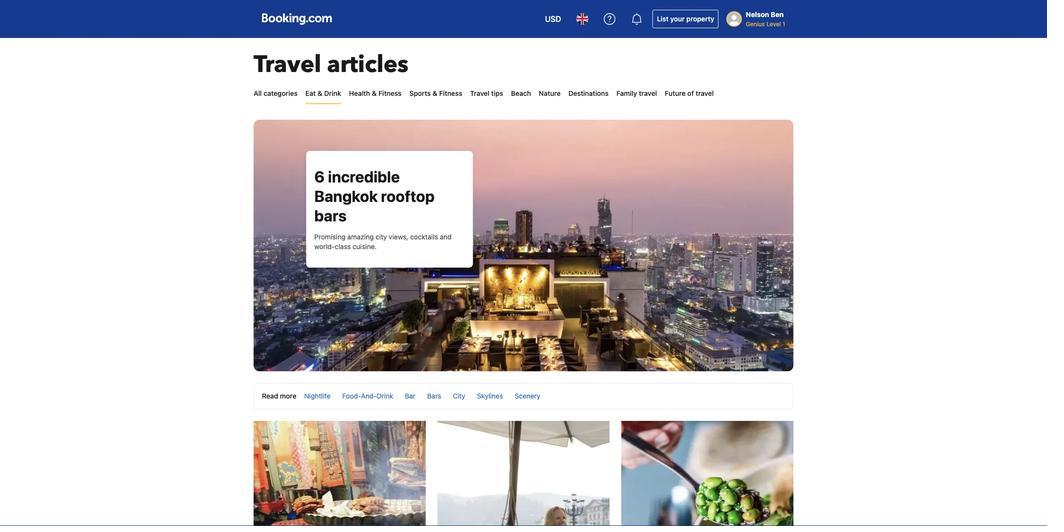 Task type: vqa. For each thing, say whether or not it's contained in the screenshot.
2nd % from the top of the page
no



Task type: locate. For each thing, give the bounding box(es) containing it.
1 horizontal spatial &
[[372, 89, 377, 97]]

bangkok
[[315, 187, 378, 205]]

bars inside 6 incredible bangkok rooftop bars
[[315, 206, 347, 225]]

amazing
[[348, 233, 374, 241]]

genius
[[746, 20, 765, 27]]

1 horizontal spatial city
[[453, 392, 466, 400]]

& for sports
[[433, 89, 438, 97]]

0 horizontal spatial &
[[318, 89, 323, 97]]

& right "sports"
[[433, 89, 438, 97]]

all
[[254, 89, 262, 97]]

& right health
[[372, 89, 377, 97]]

2 horizontal spatial &
[[433, 89, 438, 97]]

sports & fitness link
[[410, 84, 463, 103]]

fitness left "sports"
[[379, 89, 402, 97]]

1 horizontal spatial bars
[[427, 392, 442, 400]]

booking.com online hotel reservations image
[[262, 13, 332, 25]]

6
[[315, 167, 325, 186]]

travel for travel tips
[[470, 89, 490, 97]]

travel right family
[[639, 89, 657, 97]]

bars up promising
[[315, 206, 347, 225]]

city left the views,
[[376, 233, 387, 241]]

eat
[[306, 89, 316, 97]]

1 horizontal spatial travel
[[470, 89, 490, 97]]

read
[[262, 392, 278, 400]]

drink
[[377, 392, 394, 400]]

0 vertical spatial travel
[[254, 49, 322, 81]]

fitness for health & fitness
[[379, 89, 402, 97]]

articles
[[327, 49, 409, 81]]

cocktails
[[410, 233, 438, 241]]

fitness right "sports"
[[439, 89, 463, 97]]

1 horizontal spatial travel
[[696, 89, 714, 97]]

travel right of
[[696, 89, 714, 97]]

travel
[[639, 89, 657, 97], [696, 89, 714, 97]]

city right bars link
[[453, 392, 466, 400]]

1 & from the left
[[318, 89, 323, 97]]

travel articles
[[254, 49, 409, 81]]

bars link
[[427, 392, 442, 400]]

nelson
[[746, 10, 770, 18]]

your
[[671, 15, 685, 23]]

& for health
[[372, 89, 377, 97]]

promising
[[315, 233, 346, 241]]

0 vertical spatial bars
[[315, 206, 347, 225]]

bars right bar at the bottom
[[427, 392, 442, 400]]

list your property link
[[653, 10, 719, 28]]

skylines link
[[477, 392, 503, 400]]

travel left tips
[[470, 89, 490, 97]]

sports & fitness
[[410, 89, 463, 97]]

beach
[[511, 89, 531, 97]]

3 & from the left
[[433, 89, 438, 97]]

health & fitness link
[[349, 84, 402, 103]]

and
[[440, 233, 452, 241]]

&
[[318, 89, 323, 97], [372, 89, 377, 97], [433, 89, 438, 97]]

city inside the promising amazing city views, cocktails and world-class cuisine.
[[376, 233, 387, 241]]

0 horizontal spatial travel
[[254, 49, 322, 81]]

0 horizontal spatial fitness
[[379, 89, 402, 97]]

list your property
[[657, 15, 715, 23]]

6 incredible bangkok rooftop bars
[[315, 167, 435, 225]]

bars
[[315, 206, 347, 225], [427, 392, 442, 400]]

sports
[[410, 89, 431, 97]]

eat & drink
[[306, 89, 341, 97]]

more
[[280, 392, 297, 400]]

usd
[[545, 14, 561, 24]]

travel up the categories
[[254, 49, 322, 81]]

all categories link
[[254, 84, 298, 103]]

health
[[349, 89, 370, 97]]

& for eat
[[318, 89, 323, 97]]

bar
[[405, 392, 416, 400]]

0 horizontal spatial city
[[376, 233, 387, 241]]

0 horizontal spatial bars
[[315, 206, 347, 225]]

world-
[[315, 243, 335, 251]]

future of travel link
[[665, 84, 714, 103]]

skylines
[[477, 392, 503, 400]]

city
[[376, 233, 387, 241], [453, 392, 466, 400]]

food-and-drink
[[342, 392, 394, 400]]

fitness
[[379, 89, 402, 97], [439, 89, 463, 97]]

travel
[[254, 49, 322, 81], [470, 89, 490, 97]]

0 horizontal spatial travel
[[639, 89, 657, 97]]

& right eat
[[318, 89, 323, 97]]

2 & from the left
[[372, 89, 377, 97]]

food-
[[342, 392, 361, 400]]

1
[[783, 20, 786, 27]]

rooftop
[[381, 187, 435, 205]]

nelson ben genius level 1
[[746, 10, 786, 27]]

2 fitness from the left
[[439, 89, 463, 97]]

1 vertical spatial travel
[[470, 89, 490, 97]]

1 horizontal spatial fitness
[[439, 89, 463, 97]]

food-and-drink link
[[342, 392, 394, 400]]

fitness for sports & fitness
[[439, 89, 463, 97]]

1 fitness from the left
[[379, 89, 402, 97]]

1 vertical spatial city
[[453, 392, 466, 400]]

0 vertical spatial city
[[376, 233, 387, 241]]

travel tips
[[470, 89, 504, 97]]

property
[[687, 15, 715, 23]]



Task type: describe. For each thing, give the bounding box(es) containing it.
beach link
[[511, 84, 531, 103]]

cuisine.
[[353, 243, 377, 251]]

scenery link
[[515, 392, 541, 400]]

tips
[[492, 89, 504, 97]]

nature
[[539, 89, 561, 97]]

family travel
[[617, 89, 657, 97]]

nature link
[[539, 84, 561, 103]]

city link
[[453, 392, 466, 400]]

promising amazing city views, cocktails and world-class cuisine.
[[315, 233, 452, 251]]

travel tips link
[[470, 84, 504, 103]]

future of travel
[[665, 89, 714, 97]]

eat & drink link
[[306, 84, 341, 103]]

scenery
[[515, 392, 541, 400]]

read more
[[262, 392, 297, 400]]

nightlife
[[304, 392, 331, 400]]

future
[[665, 89, 686, 97]]

health & fitness
[[349, 89, 402, 97]]

of
[[688, 89, 694, 97]]

list
[[657, 15, 669, 23]]

level
[[767, 20, 781, 27]]

family
[[617, 89, 638, 97]]

destinations
[[569, 89, 609, 97]]

categories
[[264, 89, 298, 97]]

drink
[[324, 89, 341, 97]]

ben
[[771, 10, 784, 18]]

family travel link
[[617, 84, 657, 103]]

all categories
[[254, 89, 298, 97]]

nightlife link
[[304, 392, 331, 400]]

usd button
[[540, 7, 567, 31]]

1 travel from the left
[[639, 89, 657, 97]]

and-
[[361, 392, 377, 400]]

destinations link
[[569, 84, 609, 103]]

6 incredible bangkok rooftop bars link
[[315, 167, 435, 225]]

1 vertical spatial bars
[[427, 392, 442, 400]]

travel for travel articles
[[254, 49, 322, 81]]

class
[[335, 243, 351, 251]]

2 travel from the left
[[696, 89, 714, 97]]

incredible
[[328, 167, 400, 186]]

bar link
[[405, 392, 416, 400]]

views,
[[389, 233, 409, 241]]



